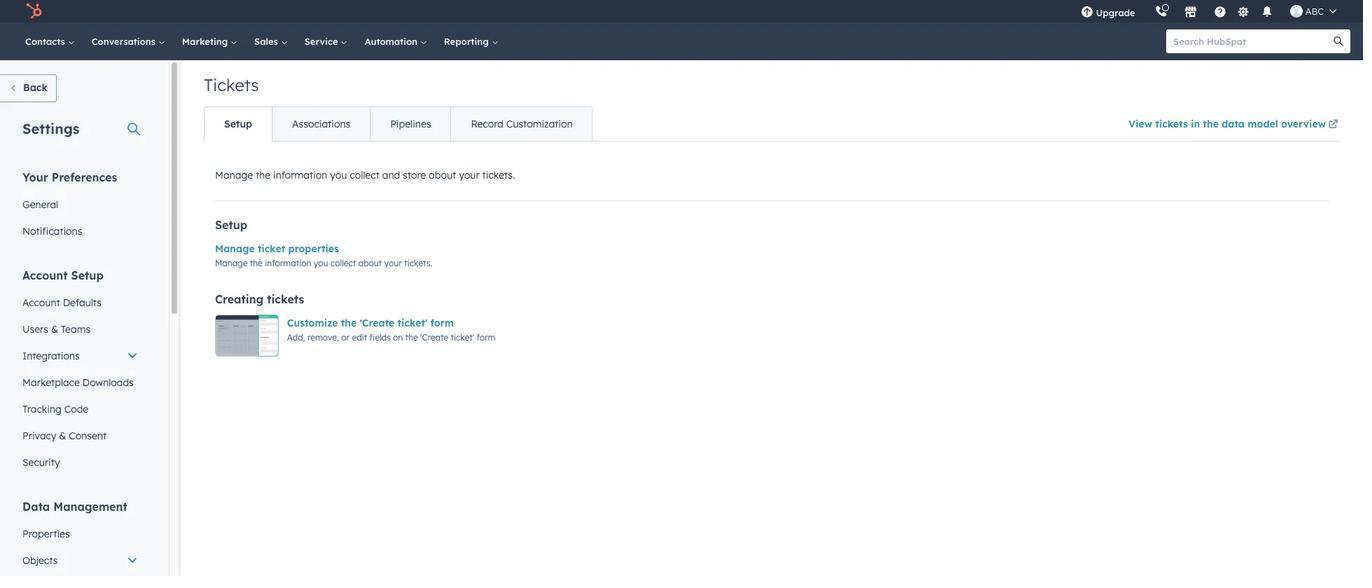 Task type: vqa. For each thing, say whether or not it's contained in the screenshot.
View BUTTON
no



Task type: describe. For each thing, give the bounding box(es) containing it.
service
[[305, 36, 341, 47]]

creating
[[215, 292, 264, 306]]

privacy & consent link
[[14, 423, 146, 449]]

model
[[1248, 118, 1279, 130]]

1 vertical spatial ticket'
[[451, 332, 475, 343]]

abc
[[1306, 6, 1325, 17]]

the up or
[[341, 317, 357, 329]]

security link
[[14, 449, 146, 476]]

0 horizontal spatial ticket'
[[398, 317, 428, 329]]

customize the 'create ticket' form add, remove, or edit fields on the 'create ticket' form
[[287, 317, 496, 343]]

brad klo image
[[1291, 5, 1303, 18]]

0 vertical spatial collect
[[350, 169, 380, 182]]

0 vertical spatial information
[[273, 169, 328, 182]]

view
[[1129, 118, 1153, 130]]

marketplace
[[22, 376, 80, 389]]

sales link
[[246, 22, 296, 60]]

add,
[[287, 332, 305, 343]]

the right on
[[406, 332, 418, 343]]

& for users
[[51, 323, 58, 336]]

and
[[382, 169, 400, 182]]

upgrade image
[[1081, 6, 1094, 19]]

customize the 'create ticket' form link
[[287, 317, 454, 329]]

about inside manage ticket properties manage the information you collect about your tickets.
[[359, 258, 382, 268]]

downloads
[[83, 376, 134, 389]]

settings image
[[1238, 6, 1251, 19]]

preferences
[[52, 170, 117, 184]]

marketing
[[182, 36, 231, 47]]

0 vertical spatial tickets.
[[483, 169, 515, 182]]

abc button
[[1282, 0, 1346, 22]]

tracking
[[22, 403, 62, 416]]

hubspot image
[[25, 3, 42, 20]]

help image
[[1214, 6, 1227, 19]]

pipelines
[[391, 118, 431, 130]]

tracking code
[[22, 403, 88, 416]]

record customization
[[471, 118, 573, 130]]

record
[[471, 118, 504, 130]]

account for account defaults
[[22, 296, 60, 309]]

management
[[53, 500, 127, 514]]

manage ticket properties link
[[215, 243, 339, 255]]

or
[[342, 332, 350, 343]]

calling icon image
[[1156, 6, 1168, 18]]

1 horizontal spatial your
[[459, 169, 480, 182]]

view tickets in the data model overview
[[1129, 118, 1327, 130]]

1 vertical spatial form
[[477, 332, 496, 343]]

overview
[[1282, 118, 1327, 130]]

calling icon button
[[1150, 2, 1174, 20]]

tickets for creating
[[267, 292, 304, 306]]

data
[[1223, 118, 1245, 130]]

remove,
[[308, 332, 339, 343]]

general link
[[14, 191, 146, 218]]

users & teams
[[22, 323, 90, 336]]

code
[[64, 403, 88, 416]]

reporting link
[[436, 22, 507, 60]]

the inside "link"
[[1204, 118, 1220, 130]]

settings
[[22, 120, 80, 137]]

contacts
[[25, 36, 68, 47]]

search image
[[1335, 36, 1344, 46]]

manage for manage the information you collect and store about your tickets.
[[215, 169, 253, 182]]

your preferences
[[22, 170, 117, 184]]

0 vertical spatial 'create
[[360, 317, 395, 329]]

contacts link
[[17, 22, 83, 60]]

upgrade
[[1097, 7, 1136, 18]]

fields
[[370, 332, 391, 343]]

privacy & consent
[[22, 430, 107, 442]]

0 vertical spatial about
[[429, 169, 456, 182]]

teams
[[61, 323, 90, 336]]

help button
[[1209, 0, 1233, 22]]

sales
[[254, 36, 281, 47]]

marketplace downloads
[[22, 376, 134, 389]]

2 vertical spatial setup
[[71, 268, 104, 282]]

automation
[[365, 36, 420, 47]]

service link
[[296, 22, 356, 60]]

in
[[1192, 118, 1201, 130]]

reporting
[[444, 36, 492, 47]]

0 vertical spatial form
[[431, 317, 454, 329]]

your inside manage ticket properties manage the information you collect about your tickets.
[[384, 258, 402, 268]]

associations
[[292, 118, 351, 130]]

setup inside "navigation"
[[224, 118, 252, 130]]

link opens in a new window image
[[1329, 117, 1339, 134]]

back link
[[0, 74, 57, 102]]

record customization link
[[451, 107, 593, 141]]

1 vertical spatial setup
[[215, 218, 248, 232]]

store
[[403, 169, 426, 182]]

customization
[[507, 118, 573, 130]]

marketplace downloads link
[[14, 369, 146, 396]]

tickets
[[204, 74, 259, 95]]

back
[[23, 81, 48, 94]]



Task type: locate. For each thing, give the bounding box(es) containing it.
0 vertical spatial account
[[22, 268, 68, 282]]

your
[[459, 169, 480, 182], [384, 258, 402, 268]]

1 horizontal spatial tickets
[[1156, 118, 1189, 130]]

0 horizontal spatial your
[[384, 258, 402, 268]]

objects button
[[14, 547, 146, 574]]

0 vertical spatial manage
[[215, 169, 253, 182]]

setup down tickets on the left of the page
[[224, 118, 252, 130]]

properties
[[288, 243, 339, 255]]

settings link
[[1236, 4, 1253, 19]]

conversations
[[92, 36, 158, 47]]

setup link
[[205, 107, 272, 141]]

you left the and at the top left
[[330, 169, 347, 182]]

conversations link
[[83, 22, 174, 60]]

automation link
[[356, 22, 436, 60]]

tickets. inside manage ticket properties manage the information you collect about your tickets.
[[405, 258, 433, 268]]

0 horizontal spatial &
[[51, 323, 58, 336]]

1 vertical spatial your
[[384, 258, 402, 268]]

0 horizontal spatial about
[[359, 258, 382, 268]]

navigation
[[204, 107, 593, 142]]

information inside manage ticket properties manage the information you collect about your tickets.
[[265, 258, 311, 268]]

1 horizontal spatial ticket'
[[451, 332, 475, 343]]

1 manage from the top
[[215, 169, 253, 182]]

ticket
[[258, 243, 285, 255]]

3 manage from the top
[[215, 258, 248, 268]]

1 horizontal spatial 'create
[[421, 332, 449, 343]]

manage left ticket
[[215, 243, 255, 255]]

creating tickets
[[215, 292, 304, 306]]

account for account setup
[[22, 268, 68, 282]]

defaults
[[63, 296, 102, 309]]

account up users
[[22, 296, 60, 309]]

1 vertical spatial about
[[359, 258, 382, 268]]

you inside manage ticket properties manage the information you collect about your tickets.
[[314, 258, 328, 268]]

collect inside manage ticket properties manage the information you collect about your tickets.
[[331, 258, 356, 268]]

your
[[22, 170, 48, 184]]

notifications button
[[1256, 0, 1280, 22]]

marketing link
[[174, 22, 246, 60]]

tickets left the in
[[1156, 118, 1189, 130]]

0 horizontal spatial tickets
[[267, 292, 304, 306]]

account setup
[[22, 268, 104, 282]]

Search HubSpot search field
[[1167, 29, 1339, 53]]

notifications image
[[1261, 6, 1274, 19]]

tickets up customize
[[267, 292, 304, 306]]

0 vertical spatial your
[[459, 169, 480, 182]]

menu
[[1071, 0, 1347, 22]]

0 horizontal spatial you
[[314, 258, 328, 268]]

0 horizontal spatial form
[[431, 317, 454, 329]]

collect left the and at the top left
[[350, 169, 380, 182]]

general
[[22, 198, 58, 211]]

notifications
[[22, 225, 82, 238]]

0 vertical spatial ticket'
[[398, 317, 428, 329]]

the down ticket
[[250, 258, 263, 268]]

account setup element
[[14, 268, 146, 476]]

about up customize the 'create ticket' form link
[[359, 258, 382, 268]]

manage up creating
[[215, 258, 248, 268]]

1 vertical spatial 'create
[[421, 332, 449, 343]]

manage the information you collect and store about your tickets.
[[215, 169, 515, 182]]

marketplaces image
[[1185, 6, 1198, 19]]

hubspot link
[[17, 3, 53, 20]]

&
[[51, 323, 58, 336], [59, 430, 66, 442]]

2 vertical spatial manage
[[215, 258, 248, 268]]

ticket' up on
[[398, 317, 428, 329]]

about right the store
[[429, 169, 456, 182]]

data management
[[22, 500, 127, 514]]

users & teams link
[[14, 316, 146, 343]]

you
[[330, 169, 347, 182], [314, 258, 328, 268]]

0 vertical spatial &
[[51, 323, 58, 336]]

1 vertical spatial manage
[[215, 243, 255, 255]]

pipelines link
[[370, 107, 451, 141]]

collect down properties
[[331, 258, 356, 268]]

edit
[[352, 332, 367, 343]]

ticket'
[[398, 317, 428, 329], [451, 332, 475, 343]]

your up customize the 'create ticket' form link
[[384, 258, 402, 268]]

the right the in
[[1204, 118, 1220, 130]]

1 vertical spatial collect
[[331, 258, 356, 268]]

information down manage ticket properties link
[[265, 258, 311, 268]]

data
[[22, 500, 50, 514]]

2 account from the top
[[22, 296, 60, 309]]

associations link
[[272, 107, 370, 141]]

0 vertical spatial tickets
[[1156, 118, 1189, 130]]

manage
[[215, 169, 253, 182], [215, 243, 255, 255], [215, 258, 248, 268]]

your down record
[[459, 169, 480, 182]]

1 vertical spatial tickets.
[[405, 258, 433, 268]]

link opens in a new window image
[[1329, 120, 1339, 130]]

setup
[[224, 118, 252, 130], [215, 218, 248, 232], [71, 268, 104, 282]]

0 vertical spatial setup
[[224, 118, 252, 130]]

search button
[[1328, 29, 1351, 53]]

properties link
[[14, 521, 146, 547]]

marketplaces button
[[1177, 0, 1206, 22]]

ticket' right on
[[451, 332, 475, 343]]

setup up manage ticket properties link
[[215, 218, 248, 232]]

customize
[[287, 317, 338, 329]]

0 vertical spatial you
[[330, 169, 347, 182]]

data management element
[[14, 499, 146, 576]]

users
[[22, 323, 48, 336]]

1 horizontal spatial &
[[59, 430, 66, 442]]

account defaults
[[22, 296, 102, 309]]

account up account defaults
[[22, 268, 68, 282]]

1 horizontal spatial you
[[330, 169, 347, 182]]

manage ticket properties manage the information you collect about your tickets.
[[215, 243, 433, 268]]

setup up defaults
[[71, 268, 104, 282]]

consent
[[69, 430, 107, 442]]

objects
[[22, 554, 58, 567]]

manage down setup link at the left top of the page
[[215, 169, 253, 182]]

account
[[22, 268, 68, 282], [22, 296, 60, 309]]

information
[[273, 169, 328, 182], [265, 258, 311, 268]]

tickets.
[[483, 169, 515, 182], [405, 258, 433, 268]]

properties
[[22, 528, 70, 540]]

information down associations link
[[273, 169, 328, 182]]

1 vertical spatial &
[[59, 430, 66, 442]]

'create right on
[[421, 332, 449, 343]]

1 account from the top
[[22, 268, 68, 282]]

account defaults link
[[14, 289, 146, 316]]

0 horizontal spatial tickets.
[[405, 258, 433, 268]]

account inside 'link'
[[22, 296, 60, 309]]

1 horizontal spatial tickets.
[[483, 169, 515, 182]]

2 manage from the top
[[215, 243, 255, 255]]

0 horizontal spatial 'create
[[360, 317, 395, 329]]

1 vertical spatial you
[[314, 258, 328, 268]]

privacy
[[22, 430, 56, 442]]

1 horizontal spatial about
[[429, 169, 456, 182]]

navigation containing setup
[[204, 107, 593, 142]]

the inside manage ticket properties manage the information you collect about your tickets.
[[250, 258, 263, 268]]

tickets inside view tickets in the data model overview "link"
[[1156, 118, 1189, 130]]

view tickets in the data model overview link
[[1129, 109, 1342, 141]]

'create up fields on the bottom of page
[[360, 317, 395, 329]]

integrations button
[[14, 343, 146, 369]]

notifications link
[[14, 218, 146, 245]]

1 vertical spatial information
[[265, 258, 311, 268]]

the down setup link at the left top of the page
[[256, 169, 271, 182]]

menu containing abc
[[1071, 0, 1347, 22]]

& for privacy
[[59, 430, 66, 442]]

1 vertical spatial tickets
[[267, 292, 304, 306]]

integrations
[[22, 350, 80, 362]]

your preferences element
[[14, 170, 146, 245]]

& right privacy
[[59, 430, 66, 442]]

you down properties
[[314, 258, 328, 268]]

manage for manage ticket properties manage the information you collect about your tickets.
[[215, 243, 255, 255]]

1 horizontal spatial form
[[477, 332, 496, 343]]

tracking code link
[[14, 396, 146, 423]]

& right users
[[51, 323, 58, 336]]

security
[[22, 456, 60, 469]]

1 vertical spatial account
[[22, 296, 60, 309]]

'create
[[360, 317, 395, 329], [421, 332, 449, 343]]

on
[[393, 332, 403, 343]]

tickets for view
[[1156, 118, 1189, 130]]

tickets
[[1156, 118, 1189, 130], [267, 292, 304, 306]]



